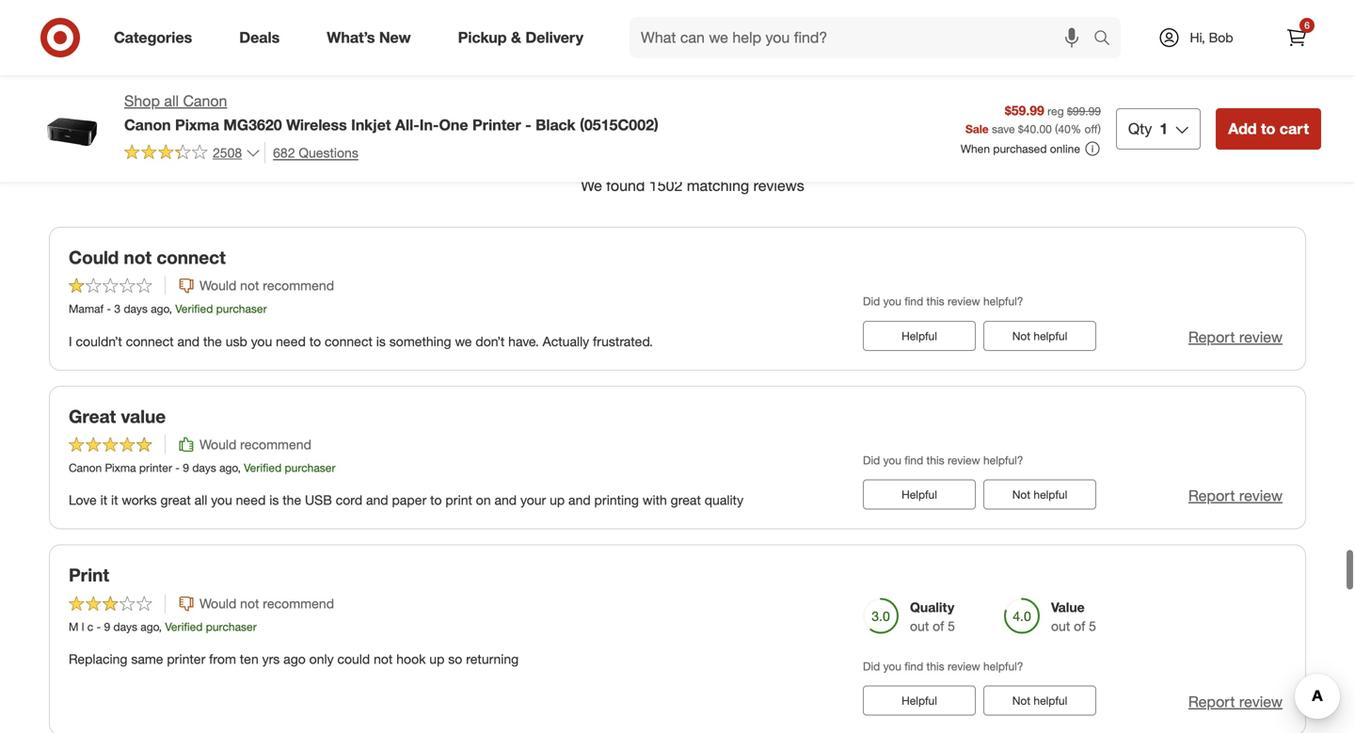 Task type: vqa. For each thing, say whether or not it's contained in the screenshot.
3rd the Did you find this review helpful? from the bottom of the page
yes



Task type: describe. For each thing, give the bounding box(es) containing it.
3
[[114, 302, 121, 316]]

not for could not connect
[[1013, 329, 1031, 343]]

- left 3
[[107, 302, 111, 316]]

helpful for great value
[[1034, 488, 1068, 502]]

0 horizontal spatial to
[[310, 333, 321, 350]]

not helpful button for could not connect
[[984, 321, 1097, 351]]

questions
[[299, 144, 359, 161]]

shop
[[124, 92, 160, 110]]

when
[[961, 142, 990, 156]]

couldn't
[[76, 333, 122, 350]]

and right on
[[495, 492, 517, 509]]

ago for canon pixma printer - 9 days ago , verified purchaser
[[219, 461, 238, 475]]

3 report review from the top
[[1189, 693, 1283, 711]]

0 horizontal spatial is
[[270, 492, 279, 509]]

out for quality out of 5
[[910, 618, 929, 634]]

would not recommend for print
[[200, 595, 334, 612]]

3 did you find this review helpful? from the top
[[863, 659, 1024, 674]]

sale
[[966, 122, 989, 136]]

crafty
[[746, 179, 779, 194]]

pickup & delivery link
[[442, 17, 607, 58]]

0 vertical spatial purchaser
[[216, 302, 267, 316]]

3 not helpful from the top
[[1013, 694, 1068, 708]]

report for great value
[[1189, 487, 1236, 505]]

one
[[439, 116, 468, 134]]

0 horizontal spatial with
[[643, 492, 667, 509]]

helpful for could not connect
[[902, 329, 938, 343]]

something
[[390, 333, 452, 350]]

add to cart
[[1229, 119, 1310, 138]]

from
[[209, 651, 236, 668]]

$59.99
[[1005, 102, 1045, 119]]

reg
[[1048, 104, 1064, 118]]

i couldn't connect and the usb you need to connect is something we don't have. actually frustrated.
[[69, 333, 653, 350]]

printing lifestyle
[[33, 499, 178, 520]]

in-
[[420, 116, 439, 134]]

off
[[1085, 122, 1098, 136]]

park
[[856, 179, 882, 194]]

all-
[[395, 116, 420, 134]]

1 horizontal spatial to
[[430, 492, 442, 509]]

1 vertical spatial recommend
[[240, 436, 312, 453]]

you for out of 5
[[884, 659, 902, 674]]

new
[[379, 28, 411, 47]]

wireless
[[286, 116, 347, 134]]

mg3620
[[224, 116, 282, 134]]

3 report review button from the top
[[1189, 692, 1283, 713]]

out for value out of 5
[[1052, 618, 1071, 634]]

we
[[581, 177, 602, 195]]

3 not helpful button from the top
[[984, 686, 1097, 716]]

40.00
[[1024, 122, 1052, 136]]

purchases
[[1237, 117, 1307, 136]]

creative
[[807, 179, 853, 194]]

would not recommend for could not connect
[[200, 277, 334, 294]]

not for great value
[[1013, 488, 1031, 502]]

lifestyle
[[105, 499, 178, 520]]

would for not
[[200, 277, 237, 294]]

helpful button for could not connect
[[863, 321, 976, 351]]

love it it works great all you need is the usb cord and paper to print on and your up and printing with great quality
[[69, 492, 744, 509]]

key
[[685, 69, 716, 89]]

premium
[[885, 179, 934, 194]]

1 vertical spatial pixma
[[105, 461, 136, 475]]

you for would not recommend
[[884, 294, 902, 308]]

what's new
[[327, 28, 411, 47]]

search
[[1085, 30, 1131, 49]]

With photos checkbox
[[1156, 92, 1175, 111]]

paper
[[392, 492, 427, 509]]

3 helpful from the top
[[902, 694, 938, 708]]

printer for same
[[167, 651, 205, 668]]

0 vertical spatial with
[[782, 179, 804, 194]]

2508 link
[[124, 142, 261, 165]]

we
[[455, 333, 472, 350]]

purchaser for print
[[206, 620, 257, 634]]

report review for great value
[[1189, 487, 1283, 505]]

printing
[[595, 492, 639, 509]]

c
[[87, 620, 93, 634]]

helpful? for could not connect
[[984, 294, 1024, 308]]

find for could not connect
[[905, 294, 924, 308]]

black
[[536, 116, 576, 134]]

we found 1502 matching reviews
[[581, 177, 805, 195]]

2 it from the left
[[111, 492, 118, 509]]

usb
[[305, 492, 332, 509]]

1 vertical spatial all
[[195, 492, 207, 509]]

photo
[[982, 179, 1014, 194]]

helpful for great value
[[902, 488, 938, 502]]

pickup & delivery
[[458, 28, 584, 47]]

cart
[[1280, 119, 1310, 138]]

you for would recommend
[[884, 453, 902, 467]]

3 did from the top
[[863, 659, 880, 674]]

features
[[721, 69, 792, 89]]

3 would from the top
[[200, 595, 237, 612]]

- right c on the left bottom of page
[[97, 620, 101, 634]]

get
[[723, 179, 743, 194]]

3 not from the top
[[1013, 694, 1031, 708]]

mamaf - 3 days ago , verified purchaser
[[69, 302, 267, 316]]

bob
[[1209, 29, 1234, 46]]

add to cart button
[[1217, 108, 1322, 150]]

not helpful button for great value
[[984, 480, 1097, 510]]

682 questions
[[273, 144, 359, 161]]

0 vertical spatial ,
[[169, 302, 172, 316]]

days for great value
[[192, 461, 216, 475]]

$59.99 reg $99.99 sale save $ 40.00 ( 40 % off )
[[966, 102, 1101, 136]]

ago for replacing same printer from ten yrs ago only could not hook up so returning
[[284, 651, 306, 668]]

or
[[937, 179, 948, 194]]

printing
[[33, 499, 101, 520]]

a
[[671, 25, 677, 39]]

value out of 5
[[1052, 599, 1097, 634]]

love
[[69, 492, 97, 509]]

1 vertical spatial the
[[283, 492, 301, 509]]

printer
[[473, 116, 521, 134]]

qty
[[1129, 119, 1153, 138]]

9 for print
[[104, 620, 110, 634]]

3 helpful? from the top
[[984, 659, 1024, 674]]

3 this from the top
[[927, 659, 945, 674]]

hook
[[397, 651, 426, 668]]

connect for not
[[157, 247, 226, 268]]

m
[[69, 620, 79, 634]]

1 great from the left
[[161, 492, 191, 509]]

did you find this review helpful? for could not connect
[[863, 294, 1024, 308]]

what's
[[327, 28, 375, 47]]

print
[[446, 492, 473, 509]]

Verified purchases checkbox
[[1156, 117, 1175, 136]]

2508
[[213, 144, 242, 161]]

printer for pixma
[[139, 461, 172, 475]]

frustrated.
[[593, 333, 653, 350]]

5 for value out of 5
[[1089, 618, 1097, 634]]

3 helpful button from the top
[[863, 686, 976, 716]]

0 vertical spatial print
[[1018, 179, 1043, 194]]

i
[[69, 333, 72, 350]]

helpful? for great value
[[984, 453, 1024, 467]]

did for could not connect
[[863, 294, 880, 308]]

report review button for great value
[[1189, 486, 1283, 507]]

so
[[448, 651, 463, 668]]

not up ten
[[240, 595, 259, 612]]

with photos
[[1182, 92, 1263, 111]]

682
[[273, 144, 295, 161]]

connect left something
[[325, 333, 373, 350]]

categories
[[114, 28, 192, 47]]

(0515c002)
[[580, 116, 659, 134]]

pickup
[[458, 28, 507, 47]]

returning
[[466, 651, 519, 668]]



Task type: locate. For each thing, give the bounding box(es) containing it.
all right shop
[[164, 92, 179, 110]]

0 horizontal spatial out
[[910, 618, 929, 634]]

reviews
[[754, 177, 805, 195]]

it left works at the left of the page
[[111, 492, 118, 509]]

5
[[948, 618, 955, 634], [1089, 618, 1097, 634]]

0 horizontal spatial 9
[[104, 620, 110, 634]]

2 vertical spatial not helpful
[[1013, 694, 1068, 708]]

quality out of 5
[[910, 599, 955, 634]]

of inside value out of 5
[[1074, 618, 1086, 634]]

could
[[69, 247, 119, 268]]

with
[[1182, 92, 1212, 111]]

1502
[[649, 177, 683, 195]]

recommend up usb
[[240, 436, 312, 453]]

days right 3
[[124, 302, 148, 316]]

40
[[1059, 122, 1071, 136]]

(
[[1056, 122, 1059, 136]]

0 horizontal spatial print
[[69, 565, 109, 586]]

1 vertical spatial purchaser
[[285, 461, 336, 475]]

pixma up works at the left of the page
[[105, 461, 136, 475]]

image of canon pixma mg3620 wireless inkjet all-in-one printer - black (0515c002) image
[[34, 90, 109, 166]]

the
[[203, 333, 222, 350], [283, 492, 301, 509]]

5 inside value out of 5
[[1089, 618, 1097, 634]]

is
[[376, 333, 386, 350], [270, 492, 279, 509]]

print
[[1018, 179, 1043, 194], [69, 565, 109, 586]]

, up same
[[159, 620, 162, 634]]

1 would from the top
[[200, 277, 237, 294]]

canon up "love"
[[69, 461, 102, 475]]

1 vertical spatial report review button
[[1189, 486, 1283, 507]]

not left hook
[[374, 651, 393, 668]]

0 vertical spatial report
[[1189, 328, 1236, 346]]

, right 3
[[169, 302, 172, 316]]

not up usb
[[240, 277, 259, 294]]

2 helpful from the top
[[902, 488, 938, 502]]

report review for could not connect
[[1189, 328, 1283, 346]]

of for quality
[[933, 618, 944, 634]]

replacing
[[69, 651, 127, 668]]

2 would not recommend from the top
[[200, 595, 334, 612]]

9 for great value
[[183, 461, 189, 475]]

connect down 'mamaf - 3 days ago , verified purchaser'
[[126, 333, 174, 350]]

ten
[[240, 651, 259, 668]]

2 report from the top
[[1189, 487, 1236, 505]]

of for value
[[1074, 618, 1086, 634]]

1 vertical spatial ,
[[238, 461, 241, 475]]

0 vertical spatial report review button
[[1189, 327, 1283, 348]]

2 vertical spatial this
[[927, 659, 945, 674]]

1 horizontal spatial pixma
[[175, 116, 219, 134]]

would up canon pixma printer - 9 days ago , verified purchaser
[[200, 436, 237, 453]]

- left black
[[525, 116, 532, 134]]

2 would from the top
[[200, 436, 237, 453]]

to left print
[[430, 492, 442, 509]]

up right your
[[550, 492, 565, 509]]

1 horizontal spatial up
[[550, 492, 565, 509]]

0 horizontal spatial great
[[161, 492, 191, 509]]

search button
[[1085, 17, 1131, 62]]

to inside button
[[1262, 119, 1276, 138]]

2 this from the top
[[927, 453, 945, 467]]

2 vertical spatial report review button
[[1189, 692, 1283, 713]]

1 vertical spatial 9
[[104, 620, 110, 634]]

0 horizontal spatial canon
[[69, 461, 102, 475]]

when purchased online
[[961, 142, 1081, 156]]

ago up same
[[141, 620, 159, 634]]

and right cord
[[366, 492, 388, 509]]

works
[[122, 492, 157, 509]]

1 vertical spatial helpful
[[1034, 488, 1068, 502]]

,
[[169, 302, 172, 316], [238, 461, 241, 475], [159, 620, 162, 634]]

2 vertical spatial report review
[[1189, 693, 1283, 711]]

2 report review button from the top
[[1189, 486, 1283, 507]]

- up lifestyle
[[175, 461, 180, 475]]

2 did you find this review helpful? from the top
[[863, 453, 1024, 467]]

1 did from the top
[[863, 294, 880, 308]]

usb
[[226, 333, 247, 350]]

it right "love"
[[100, 492, 107, 509]]

5 inside 'quality out of 5'
[[948, 618, 955, 634]]

1 vertical spatial up
[[430, 651, 445, 668]]

out inside value out of 5
[[1052, 618, 1071, 634]]

1 of from the left
[[933, 618, 944, 634]]

1 horizontal spatial is
[[376, 333, 386, 350]]

pixma up 2508 link
[[175, 116, 219, 134]]

have.
[[509, 333, 539, 350]]

recommend up replacing same printer from ten yrs ago only could not hook up so returning
[[263, 595, 334, 612]]

1 did you find this review helpful? from the top
[[863, 294, 1024, 308]]

2 of from the left
[[1074, 618, 1086, 634]]

1 helpful from the top
[[1034, 329, 1068, 343]]

found
[[607, 177, 645, 195]]

2 did from the top
[[863, 453, 880, 467]]

1 vertical spatial did
[[863, 453, 880, 467]]

, for great value
[[238, 461, 241, 475]]

2 vertical spatial helpful button
[[863, 686, 976, 716]]

need down 'would recommend'
[[236, 492, 266, 509]]

1 find from the top
[[905, 294, 924, 308]]

hi, bob
[[1190, 29, 1234, 46]]

, for print
[[159, 620, 162, 634]]

1 vertical spatial print
[[69, 565, 109, 586]]

with right printing
[[643, 492, 667, 509]]

0 horizontal spatial ,
[[159, 620, 162, 634]]

1 helpful? from the top
[[984, 294, 1024, 308]]

0 vertical spatial is
[[376, 333, 386, 350]]

to right usb
[[310, 333, 321, 350]]

0 horizontal spatial quality
[[705, 492, 744, 509]]

1 vertical spatial to
[[310, 333, 321, 350]]

1 horizontal spatial 5
[[1089, 618, 1097, 634]]

0 horizontal spatial need
[[236, 492, 266, 509]]

deals
[[239, 28, 280, 47]]

1 horizontal spatial print
[[1018, 179, 1043, 194]]

6
[[1305, 19, 1310, 31]]

report
[[1189, 328, 1236, 346], [1189, 487, 1236, 505], [1189, 693, 1236, 711]]

report review button for could not connect
[[1189, 327, 1283, 348]]

1 vertical spatial need
[[236, 492, 266, 509]]

pixma inside shop all canon canon pixma mg3620 wireless inkjet all-in-one printer - black (0515c002)
[[175, 116, 219, 134]]

printer
[[139, 461, 172, 475], [167, 651, 205, 668]]

0 horizontal spatial up
[[430, 651, 445, 668]]

2 5 from the left
[[1089, 618, 1097, 634]]

matching
[[687, 177, 750, 195]]

0 vertical spatial canon
[[183, 92, 227, 110]]

0 vertical spatial helpful
[[1034, 329, 1068, 343]]

2 find from the top
[[905, 453, 924, 467]]

pixma
[[175, 116, 219, 134], [105, 461, 136, 475]]

quality inside 'quality out of 5'
[[910, 599, 955, 616]]

printer left from
[[167, 651, 205, 668]]

could not connect
[[69, 247, 226, 268]]

2 horizontal spatial ,
[[238, 461, 241, 475]]

categories link
[[98, 17, 216, 58]]

recommend for print
[[263, 595, 334, 612]]

2 not helpful button from the top
[[984, 480, 1097, 510]]

9
[[183, 461, 189, 475], [104, 620, 110, 634]]

need
[[276, 333, 306, 350], [236, 492, 266, 509]]

3 report from the top
[[1189, 693, 1236, 711]]

all down canon pixma printer - 9 days ago , verified purchaser
[[195, 492, 207, 509]]

find for great value
[[905, 453, 924, 467]]

ago down 'would recommend'
[[219, 461, 238, 475]]

1 vertical spatial not helpful
[[1013, 488, 1068, 502]]

need right usb
[[276, 333, 306, 350]]

report for could not connect
[[1189, 328, 1236, 346]]

helpful button for great value
[[863, 480, 976, 510]]

1 not helpful button from the top
[[984, 321, 1097, 351]]

and down 'mamaf - 3 days ago , verified purchaser'
[[177, 333, 200, 350]]

2 vertical spatial did you find this review helpful?
[[863, 659, 1024, 674]]

$99.99
[[1068, 104, 1101, 118]]

3 find from the top
[[905, 659, 924, 674]]

1 not from the top
[[1013, 329, 1031, 343]]

1 horizontal spatial value
[[1052, 599, 1085, 616]]

0 vertical spatial value
[[121, 406, 166, 427]]

same
[[131, 651, 163, 668]]

this for great value
[[927, 453, 945, 467]]

0 vertical spatial to
[[1262, 119, 1276, 138]]

2 great from the left
[[671, 492, 701, 509]]

1 vertical spatial would
[[200, 436, 237, 453]]

to right add
[[1262, 119, 1276, 138]]

great
[[69, 406, 116, 427]]

to
[[1262, 119, 1276, 138], [310, 333, 321, 350], [430, 492, 442, 509]]

0 vertical spatial pixma
[[175, 116, 219, 134]]

did you find this review helpful? for great value
[[863, 453, 1024, 467]]

0 vertical spatial find
[[905, 294, 924, 308]]

0 horizontal spatial the
[[203, 333, 222, 350]]

purchaser for great value
[[285, 461, 336, 475]]

qty 1
[[1129, 119, 1169, 138]]

helpful for could not connect
[[1034, 329, 1068, 343]]

not right could
[[124, 247, 152, 268]]

report review button
[[1189, 327, 1283, 348], [1189, 486, 1283, 507], [1189, 692, 1283, 713]]

0 vertical spatial helpful button
[[863, 321, 976, 351]]

2 helpful from the top
[[1034, 488, 1068, 502]]

0 vertical spatial all
[[164, 92, 179, 110]]

0 vertical spatial helpful?
[[984, 294, 1024, 308]]

quality
[[705, 492, 744, 509], [910, 599, 955, 616]]

deals link
[[223, 17, 303, 58]]

1 horizontal spatial need
[[276, 333, 306, 350]]

out inside 'quality out of 5'
[[910, 618, 929, 634]]

great right printing
[[671, 492, 701, 509]]

is left something
[[376, 333, 386, 350]]

1 report review from the top
[[1189, 328, 1283, 346]]

not helpful
[[1013, 329, 1068, 343], [1013, 488, 1068, 502], [1013, 694, 1068, 708]]

purchased
[[994, 142, 1047, 156]]

great value
[[69, 406, 166, 427]]

replacing same printer from ten yrs ago only could not hook up so returning
[[69, 651, 519, 668]]

1 vertical spatial value
[[1052, 599, 1085, 616]]

1 vertical spatial with
[[643, 492, 667, 509]]

m l c - 9 days ago , verified purchaser
[[69, 620, 257, 634]]

3 helpful from the top
[[1034, 694, 1068, 708]]

of
[[933, 618, 944, 634], [1074, 618, 1086, 634]]

1 report from the top
[[1189, 328, 1236, 346]]

2 not helpful from the top
[[1013, 488, 1068, 502]]

connect up 'mamaf - 3 days ago , verified purchaser'
[[157, 247, 226, 268]]

would not recommend up usb
[[200, 277, 334, 294]]

1 horizontal spatial it
[[111, 492, 118, 509]]

1 helpful button from the top
[[863, 321, 976, 351]]

would up 'mamaf - 3 days ago , verified purchaser'
[[200, 277, 237, 294]]

0 vertical spatial helpful
[[902, 329, 938, 343]]

0 vertical spatial quality
[[705, 492, 744, 509]]

+.
[[1046, 179, 1057, 194]]

this
[[927, 294, 945, 308], [927, 453, 945, 467], [927, 659, 945, 674]]

would not recommend up yrs
[[200, 595, 334, 612]]

What can we help you find? suggestions appear below search field
[[630, 17, 1099, 58]]

1 vertical spatial helpful?
[[984, 453, 1024, 467]]

2 not from the top
[[1013, 488, 1031, 502]]

0 horizontal spatial value
[[121, 406, 166, 427]]

1 helpful from the top
[[902, 329, 938, 343]]

canon down shop
[[124, 116, 171, 134]]

up left so on the bottom left of page
[[430, 651, 445, 668]]

-
[[525, 116, 532, 134], [107, 302, 111, 316], [175, 461, 180, 475], [97, 620, 101, 634]]

2 helpful? from the top
[[984, 453, 1024, 467]]

0 vertical spatial days
[[124, 302, 148, 316]]

2 horizontal spatial canon
[[183, 92, 227, 110]]

6 link
[[1277, 17, 1318, 58]]

0 vertical spatial would
[[200, 277, 237, 294]]

ago right yrs
[[284, 651, 306, 668]]

2 vertical spatial did
[[863, 659, 880, 674]]

1 this from the top
[[927, 294, 945, 308]]

1 horizontal spatial with
[[782, 179, 804, 194]]

1 vertical spatial find
[[905, 453, 924, 467]]

1 vertical spatial not helpful button
[[984, 480, 1097, 510]]

)
[[1098, 122, 1101, 136]]

1 horizontal spatial quality
[[910, 599, 955, 616]]

print left +. on the right of page
[[1018, 179, 1043, 194]]

0 horizontal spatial it
[[100, 492, 107, 509]]

1 vertical spatial quality
[[910, 599, 955, 616]]

2 vertical spatial to
[[430, 492, 442, 509]]

2 vertical spatial not helpful button
[[984, 686, 1097, 716]]

&
[[511, 28, 522, 47]]

what's new link
[[311, 17, 435, 58]]

only
[[309, 651, 334, 668]]

1 5 from the left
[[948, 618, 955, 634]]

print up c on the left bottom of page
[[69, 565, 109, 586]]

2 vertical spatial canon
[[69, 461, 102, 475]]

don't
[[476, 333, 505, 350]]

1 report review button from the top
[[1189, 327, 1283, 348]]

canon up mg3620
[[183, 92, 227, 110]]

0 vertical spatial recommend
[[263, 277, 334, 294]]

2 vertical spatial ,
[[159, 620, 162, 634]]

ago for m l c - 9 days ago , verified purchaser
[[141, 620, 159, 634]]

0 vertical spatial this
[[927, 294, 945, 308]]

0 vertical spatial did
[[863, 294, 880, 308]]

2 out from the left
[[1052, 618, 1071, 634]]

connect
[[157, 247, 226, 268], [126, 333, 174, 350], [325, 333, 373, 350]]

$
[[1019, 122, 1024, 136]]

0 vertical spatial did you find this review helpful?
[[863, 294, 1024, 308]]

would up from
[[200, 595, 237, 612]]

1 vertical spatial helpful
[[902, 488, 938, 502]]

shop all canon canon pixma mg3620 wireless inkjet all-in-one printer - black (0515c002)
[[124, 92, 659, 134]]

2 vertical spatial not
[[1013, 694, 1031, 708]]

2 vertical spatial would
[[200, 595, 237, 612]]

1 would not recommend from the top
[[200, 277, 334, 294]]

0 vertical spatial not
[[1013, 329, 1031, 343]]

not
[[1013, 329, 1031, 343], [1013, 488, 1031, 502], [1013, 694, 1031, 708]]

with right the crafty
[[782, 179, 804, 194]]

682 questions link
[[265, 142, 359, 164]]

would
[[200, 277, 237, 294], [200, 436, 237, 453], [200, 595, 237, 612]]

2 report review from the top
[[1189, 487, 1283, 505]]

your
[[521, 492, 546, 509]]

%
[[1071, 122, 1082, 136]]

1 vertical spatial helpful button
[[863, 480, 976, 510]]

not helpful for great value
[[1013, 488, 1068, 502]]

0 vertical spatial not helpful
[[1013, 329, 1068, 343]]

2 vertical spatial report
[[1189, 693, 1236, 711]]

value inside value out of 5
[[1052, 599, 1085, 616]]

this for could not connect
[[927, 294, 945, 308]]

1 horizontal spatial canon
[[124, 116, 171, 134]]

find
[[905, 294, 924, 308], [905, 453, 924, 467], [905, 659, 924, 674]]

1 vertical spatial is
[[270, 492, 279, 509]]

1 it from the left
[[100, 492, 107, 509]]

2 horizontal spatial to
[[1262, 119, 1276, 138]]

0 horizontal spatial all
[[164, 92, 179, 110]]

not helpful for could not connect
[[1013, 329, 1068, 343]]

great
[[161, 492, 191, 509], [671, 492, 701, 509]]

easy
[[952, 179, 979, 194]]

1 horizontal spatial 9
[[183, 461, 189, 475]]

2 vertical spatial helpful?
[[984, 659, 1024, 674]]

ago right 3
[[151, 302, 169, 316]]

days right c on the left bottom of page
[[113, 620, 137, 634]]

need for great value
[[236, 492, 266, 509]]

purchaser
[[216, 302, 267, 316], [285, 461, 336, 475], [206, 620, 257, 634]]

canon pixma printer - 9 days ago , verified purchaser
[[69, 461, 336, 475]]

2 vertical spatial days
[[113, 620, 137, 634]]

5 for quality out of 5
[[948, 618, 955, 634]]

0 vertical spatial report review
[[1189, 328, 1283, 346]]

recommend for could not connect
[[263, 277, 334, 294]]

1
[[1160, 119, 1169, 138]]

1 not helpful from the top
[[1013, 329, 1068, 343]]

2 vertical spatial find
[[905, 659, 924, 674]]

1 horizontal spatial of
[[1074, 618, 1086, 634]]

1 out from the left
[[910, 618, 929, 634]]

save
[[992, 122, 1015, 136]]

key features
[[685, 69, 792, 89]]

days for print
[[113, 620, 137, 634]]

2 helpful button from the top
[[863, 480, 976, 510]]

connect for couldn't
[[126, 333, 174, 350]]

2 vertical spatial helpful
[[902, 694, 938, 708]]

0 vertical spatial up
[[550, 492, 565, 509]]

all
[[164, 92, 179, 110], [195, 492, 207, 509]]

great right works at the left of the page
[[161, 492, 191, 509]]

did for great value
[[863, 453, 880, 467]]

verified purchases
[[1182, 117, 1307, 136]]

printer up works at the left of the page
[[139, 461, 172, 475]]

recommend up i couldn't connect and the usb you need to connect is something we don't have. actually frustrated. on the left top of the page
[[263, 277, 334, 294]]

write
[[640, 25, 668, 39]]

is left usb
[[270, 492, 279, 509]]

of inside 'quality out of 5'
[[933, 618, 944, 634]]

, down 'would recommend'
[[238, 461, 241, 475]]

value
[[121, 406, 166, 427], [1052, 599, 1085, 616]]

all inside shop all canon canon pixma mg3620 wireless inkjet all-in-one printer - black (0515c002)
[[164, 92, 179, 110]]

0 horizontal spatial 5
[[948, 618, 955, 634]]

1 vertical spatial report review
[[1189, 487, 1283, 505]]

and left printing
[[569, 492, 591, 509]]

need for could not connect
[[276, 333, 306, 350]]

days down 'would recommend'
[[192, 461, 216, 475]]

2 vertical spatial recommend
[[263, 595, 334, 612]]

would for value
[[200, 436, 237, 453]]

with
[[782, 179, 804, 194], [643, 492, 667, 509]]

- inside shop all canon canon pixma mg3620 wireless inkjet all-in-one printer - black (0515c002)
[[525, 116, 532, 134]]



